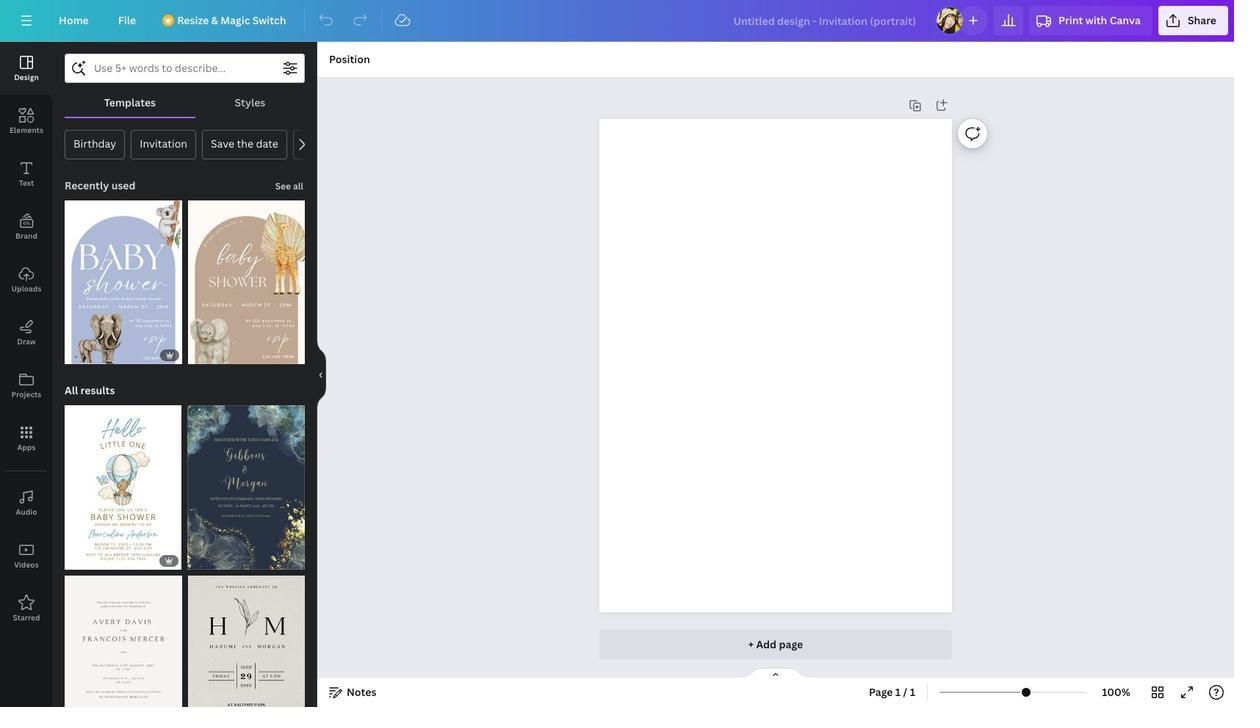 Task type: locate. For each thing, give the bounding box(es) containing it.
videos button
[[0, 530, 53, 583]]

print
[[1059, 13, 1083, 27]]

notes button
[[323, 681, 382, 705]]

print with canva
[[1059, 13, 1141, 27]]

navy gold modern wedding invitation group
[[187, 397, 305, 570]]

projects
[[11, 389, 41, 400]]

main menu bar
[[0, 0, 1234, 42]]

see all
[[275, 180, 303, 192]]

birthday
[[73, 137, 116, 151]]

home
[[59, 13, 89, 27]]

Use 5+ words to describe... search field
[[94, 54, 276, 82]]

1 left /
[[895, 685, 901, 699]]

apps
[[17, 442, 36, 453]]

recently
[[65, 179, 109, 192]]

+ add page
[[748, 638, 803, 652]]

resize & magic switch
[[177, 13, 286, 27]]

1 horizontal spatial 1
[[910, 685, 915, 699]]

0 horizontal spatial 1
[[895, 685, 901, 699]]

save
[[211, 137, 234, 151]]

date
[[256, 137, 278, 151]]

100% button
[[1093, 681, 1140, 705]]

Design title text field
[[722, 6, 929, 35]]

styles button
[[195, 89, 305, 117]]

draw
[[17, 336, 36, 347]]

text
[[19, 178, 34, 188]]

1 right /
[[910, 685, 915, 699]]

all
[[293, 180, 303, 192]]

/
[[903, 685, 908, 699]]

draw button
[[0, 306, 53, 359]]

add
[[756, 638, 777, 652]]

2 1 from the left
[[910, 685, 915, 699]]

share
[[1188, 13, 1217, 27]]

1
[[895, 685, 901, 699], [910, 685, 915, 699]]

brand
[[15, 231, 37, 241]]

position
[[329, 52, 370, 66]]

projects button
[[0, 359, 53, 412]]

+ add page button
[[600, 630, 952, 660]]

side panel tab list
[[0, 42, 53, 636]]

resize & magic switch button
[[154, 6, 298, 35]]

the
[[237, 137, 254, 151]]

home link
[[47, 6, 100, 35]]

birthday button
[[65, 130, 125, 159]]



Task type: vqa. For each thing, say whether or not it's contained in the screenshot.
team
no



Task type: describe. For each thing, give the bounding box(es) containing it.
share button
[[1159, 6, 1228, 35]]

audio
[[16, 507, 37, 517]]

+
[[748, 638, 754, 652]]

see
[[275, 180, 291, 192]]

page 1 / 1
[[869, 685, 915, 699]]

audio button
[[0, 477, 53, 530]]

videos
[[14, 560, 39, 570]]

navy gold modern wedding invitation image
[[187, 406, 305, 570]]

canva
[[1110, 13, 1141, 27]]

recently used
[[65, 179, 136, 192]]

file button
[[106, 6, 148, 35]]

elements button
[[0, 95, 53, 148]]

cream and black simple minimalist elegant wedding invitation image
[[188, 576, 305, 708]]

&
[[211, 13, 218, 27]]

elements
[[9, 125, 43, 135]]

100%
[[1102, 685, 1131, 699]]

uploads
[[11, 284, 42, 294]]

1 1 from the left
[[895, 685, 901, 699]]

design
[[14, 72, 39, 82]]

page
[[869, 685, 893, 699]]

blue safari animals elephant boys baby shower invite group
[[65, 192, 182, 364]]

design button
[[0, 42, 53, 95]]

hide image
[[317, 339, 326, 410]]

blue safari animals elephant boys baby shower invite image
[[65, 201, 182, 364]]

file
[[118, 13, 136, 27]]

invitation
[[140, 137, 187, 151]]

beige luxury wedding invitation image
[[65, 576, 182, 708]]

starred
[[13, 613, 40, 623]]

with
[[1086, 13, 1107, 27]]

show pages image
[[741, 668, 811, 680]]

notes
[[347, 685, 377, 699]]

templates button
[[65, 89, 195, 117]]

all
[[65, 384, 78, 398]]

uploads button
[[0, 253, 53, 306]]

starred button
[[0, 583, 53, 636]]

position button
[[323, 48, 376, 71]]

apps button
[[0, 412, 53, 465]]

see all button
[[274, 171, 305, 201]]

save the date
[[211, 137, 278, 151]]

invitation button
[[131, 130, 196, 159]]

magic
[[221, 13, 250, 27]]

switch
[[253, 13, 286, 27]]

templates
[[104, 96, 156, 109]]

page
[[779, 638, 803, 652]]

wedding button
[[293, 130, 354, 159]]

beige luxury wedding invitation group
[[65, 567, 182, 708]]

aesthetic safari animals watercolor baby shower invitation image
[[188, 201, 305, 364]]

save the date button
[[202, 130, 287, 159]]

text button
[[0, 148, 53, 201]]

used
[[111, 179, 136, 192]]

cream and black simple minimalist elegant wedding invitation group
[[188, 567, 305, 708]]

wedding
[[302, 137, 345, 151]]

aesthetic safari animals watercolor baby shower invitation group
[[188, 192, 305, 364]]

results
[[81, 384, 115, 398]]

styles
[[235, 96, 265, 109]]

recently used button
[[63, 171, 137, 201]]

all results
[[65, 384, 115, 398]]

brand button
[[0, 201, 53, 253]]

print with canva button
[[1029, 6, 1153, 35]]

blue gold cute baby boy shower invitation (portrait) image
[[65, 406, 181, 570]]

blue gold cute baby boy shower invitation (portrait) group
[[65, 397, 181, 570]]

resize
[[177, 13, 209, 27]]



